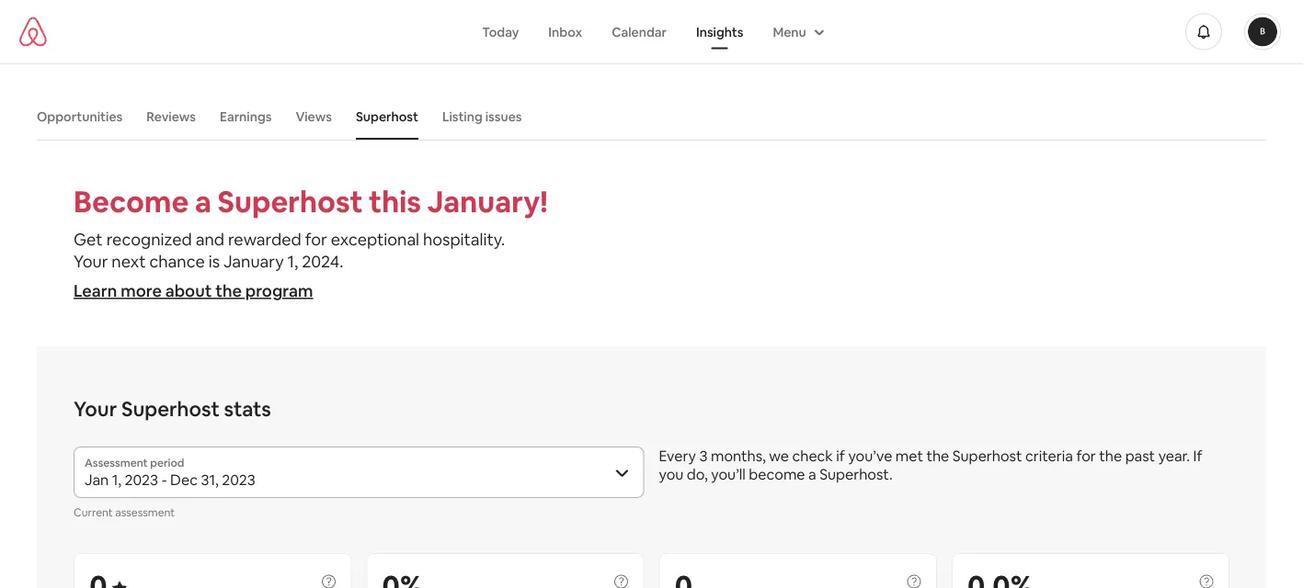 Task type: locate. For each thing, give the bounding box(es) containing it.
check
[[792, 446, 833, 465]]

a up and
[[195, 182, 211, 221]]

1 your from the top
[[74, 251, 108, 273]]

a
[[195, 182, 211, 221], [808, 465, 816, 484]]

january!
[[427, 182, 548, 221]]

more
[[121, 280, 162, 302]]

the left past
[[1099, 446, 1122, 465]]

1 vertical spatial your
[[74, 396, 117, 422]]

tab list
[[28, 94, 1266, 140]]

superhost up rewarded
[[218, 182, 363, 221]]

inbox link
[[534, 14, 597, 49]]

about
[[165, 280, 212, 302]]

recognized
[[106, 229, 192, 251]]

tab list containing opportunities
[[28, 94, 1266, 140]]

reviews
[[146, 109, 196, 125]]

for
[[305, 229, 327, 251], [1076, 446, 1096, 465]]

inbox
[[548, 23, 582, 40]]

the right met
[[926, 446, 949, 465]]

the down is on the left top of page
[[215, 280, 242, 302]]

1, 2024.
[[287, 251, 343, 273]]

superhost
[[356, 109, 418, 125], [218, 182, 363, 221], [121, 396, 220, 422], [953, 446, 1022, 465]]

today
[[482, 23, 519, 40]]

3
[[699, 446, 708, 465]]

0 vertical spatial your
[[74, 251, 108, 273]]

january
[[223, 251, 284, 273]]

for up 1, 2024.
[[305, 229, 327, 251]]

0 horizontal spatial a
[[195, 182, 211, 221]]

superhost.
[[820, 465, 893, 484]]

insights link
[[681, 14, 758, 49]]

main navigation menu image
[[1248, 17, 1277, 46]]

met
[[896, 446, 923, 465]]

opportunities
[[37, 109, 123, 125]]

for right criteria
[[1076, 446, 1096, 465]]

listing issues button
[[433, 99, 531, 134]]

0 horizontal spatial for
[[305, 229, 327, 251]]

every 3 months, we check if you've met the superhost criteria for the past year. if you do, you'll become a superhost.
[[659, 446, 1202, 484]]

superhost left stats
[[121, 396, 220, 422]]

0 vertical spatial for
[[305, 229, 327, 251]]

superhost right views
[[356, 109, 418, 125]]

you
[[659, 465, 684, 484]]

your
[[74, 251, 108, 273], [74, 396, 117, 422]]

0 horizontal spatial the
[[215, 280, 242, 302]]

superhost left criteria
[[953, 446, 1022, 465]]

a left if
[[808, 465, 816, 484]]

you've
[[848, 446, 892, 465]]

become
[[749, 465, 805, 484]]

exceptional
[[331, 229, 419, 251]]

1 vertical spatial a
[[808, 465, 816, 484]]

menu button
[[758, 14, 836, 49]]

1 horizontal spatial a
[[808, 465, 816, 484]]

a inside every 3 months, we check if you've met the superhost criteria for the past year. if you do, you'll become a superhost.
[[808, 465, 816, 484]]

2 horizontal spatial the
[[1099, 446, 1122, 465]]

next
[[112, 251, 146, 273]]

is
[[208, 251, 220, 273]]

superhost inside every 3 months, we check if you've met the superhost criteria for the past year. if you do, you'll become a superhost.
[[953, 446, 1022, 465]]

1 horizontal spatial for
[[1076, 446, 1096, 465]]

criteria
[[1025, 446, 1073, 465]]

calendar link
[[597, 14, 681, 49]]

the
[[215, 280, 242, 302], [926, 446, 949, 465], [1099, 446, 1122, 465]]

1 vertical spatial for
[[1076, 446, 1096, 465]]

0 vertical spatial a
[[195, 182, 211, 221]]

superhost inside button
[[356, 109, 418, 125]]



Task type: describe. For each thing, give the bounding box(es) containing it.
do,
[[687, 465, 708, 484]]

current
[[74, 506, 113, 520]]

year.
[[1158, 446, 1190, 465]]

you'll
[[711, 465, 746, 484]]

chance
[[149, 251, 205, 273]]

menu
[[773, 23, 806, 40]]

program
[[245, 280, 313, 302]]

reviews button
[[137, 99, 205, 134]]

calendar
[[612, 23, 667, 40]]

earnings button
[[211, 99, 281, 134]]

1 horizontal spatial the
[[926, 446, 949, 465]]

for inside become a superhost this january! get recognized and rewarded for exceptional hospitality. your next chance is january 1, 2024. learn more about the program
[[305, 229, 327, 251]]

superhost inside become a superhost this january! get recognized and rewarded for exceptional hospitality. your next chance is january 1, 2024. learn more about the program
[[218, 182, 363, 221]]

earnings
[[220, 109, 272, 125]]

a inside become a superhost this january! get recognized and rewarded for exceptional hospitality. your next chance is january 1, 2024. learn more about the program
[[195, 182, 211, 221]]

for inside every 3 months, we check if you've met the superhost criteria for the past year. if you do, you'll become a superhost.
[[1076, 446, 1096, 465]]

past
[[1125, 446, 1155, 465]]

rewarded
[[228, 229, 301, 251]]

if
[[1193, 446, 1202, 465]]

insights
[[696, 23, 743, 40]]

assessment
[[115, 506, 175, 520]]

stats
[[224, 396, 271, 422]]

your inside become a superhost this january! get recognized and rewarded for exceptional hospitality. your next chance is january 1, 2024. learn more about the program
[[74, 251, 108, 273]]

become a superhost this january! get recognized and rewarded for exceptional hospitality. your next chance is january 1, 2024. learn more about the program
[[74, 182, 548, 302]]

months,
[[711, 446, 766, 465]]

your superhost stats
[[74, 396, 271, 422]]

superhost button
[[347, 99, 428, 134]]

this
[[369, 182, 421, 221]]

get
[[74, 229, 103, 251]]

views button
[[286, 99, 341, 134]]

learn
[[74, 280, 117, 302]]

become
[[74, 182, 189, 221]]

we
[[769, 446, 789, 465]]

opportunities button
[[28, 99, 132, 134]]

issues
[[485, 109, 522, 125]]

2 your from the top
[[74, 396, 117, 422]]

and
[[196, 229, 224, 251]]

today link
[[467, 14, 534, 49]]

hospitality.
[[423, 229, 505, 251]]

listing issues
[[442, 109, 522, 125]]

every
[[659, 446, 696, 465]]

current assessment
[[74, 506, 175, 520]]

learn more about the program link
[[74, 280, 313, 302]]

views
[[296, 109, 332, 125]]

if
[[836, 446, 845, 465]]

the inside become a superhost this january! get recognized and rewarded for exceptional hospitality. your next chance is january 1, 2024. learn more about the program
[[215, 280, 242, 302]]

listing
[[442, 109, 483, 125]]



Task type: vqa. For each thing, say whether or not it's contained in the screenshot.
tower
no



